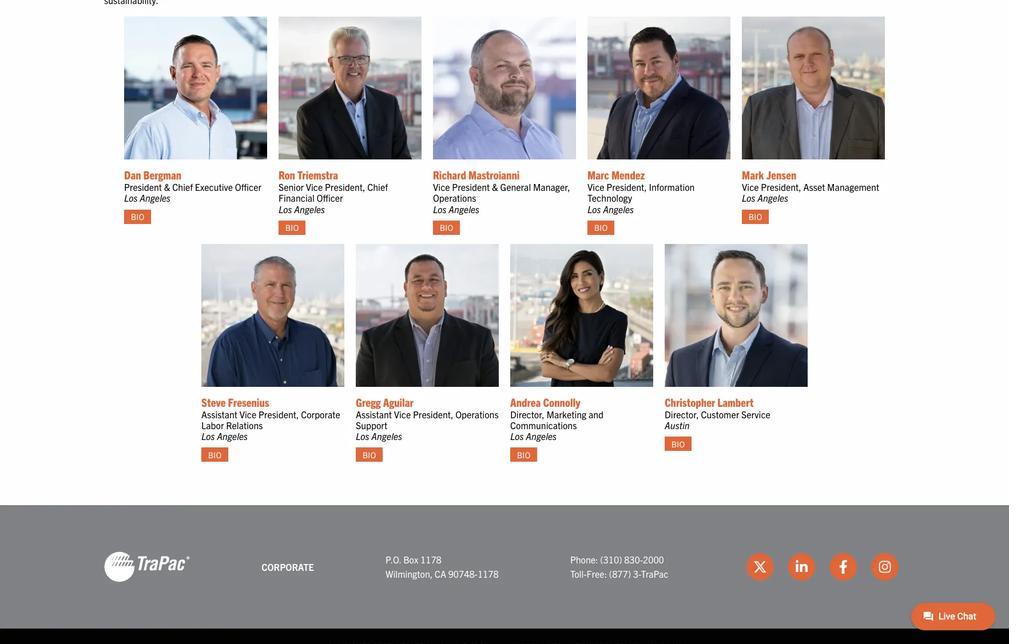 Task type: describe. For each thing, give the bounding box(es) containing it.
gregg
[[356, 395, 381, 410]]

angeles inside dan bergman president & chief executive officer los angeles
[[140, 193, 171, 204]]

box
[[404, 554, 419, 566]]

bio link for richard
[[433, 221, 460, 235]]

vice inside gregg aguilar assistant vice president, operations support los angeles
[[394, 409, 411, 421]]

president inside dan bergman president & chief executive officer los angeles
[[124, 182, 162, 193]]

steve
[[201, 395, 226, 410]]

steve fresenius assistant vice president, corporate labor relations los angeles
[[201, 395, 340, 443]]

vice inside ron triemstra senior vice president, chief financial officer los angeles
[[306, 182, 323, 193]]

ron
[[279, 168, 295, 182]]

bio for christopher
[[672, 439, 685, 450]]

marc
[[588, 168, 609, 182]]

830-
[[624, 554, 643, 566]]

asset
[[804, 182, 826, 193]]

vice inside mark jensen vice president, asset management los angeles
[[742, 182, 759, 193]]

president, inside mark jensen vice president, asset management los angeles
[[761, 182, 802, 193]]

los inside mark jensen vice president, asset management los angeles
[[742, 193, 756, 204]]

ron triemstra senior vice president, chief financial officer los angeles
[[279, 168, 388, 215]]

angeles inside andrea connolly director, marketing and communications los angeles
[[526, 431, 557, 443]]

angeles inside steve fresenius assistant vice president, corporate labor relations los angeles
[[217, 431, 248, 443]]

richard mastroianni vice president & general manager, operations los angeles
[[433, 168, 570, 215]]

chief inside dan bergman president & chief executive officer los angeles
[[172, 182, 193, 193]]

information
[[649, 182, 695, 193]]

technology
[[588, 193, 632, 204]]

los inside marc mendez vice president, information technology los angeles
[[588, 204, 601, 215]]

president, for steve fresenius
[[259, 409, 299, 421]]

los inside richard mastroianni vice president & general manager, operations los angeles
[[433, 204, 447, 215]]

and
[[589, 409, 604, 421]]

president, for ron triemstra
[[325, 182, 365, 193]]

angeles inside gregg aguilar assistant vice president, operations support los angeles
[[372, 431, 402, 443]]

relations
[[226, 420, 263, 432]]

los inside dan bergman president & chief executive officer los angeles
[[124, 193, 138, 204]]

corporate image
[[104, 552, 190, 584]]

& inside dan bergman president & chief executive officer los angeles
[[164, 182, 170, 193]]

bio link for gregg
[[356, 448, 383, 463]]

angeles inside richard mastroianni vice president & general manager, operations los angeles
[[449, 204, 480, 215]]

customer
[[701, 409, 740, 421]]

marc mendez vice president, information technology los angeles
[[588, 168, 695, 215]]

gregg aguilar assistant vice president, operations support los angeles
[[356, 395, 499, 443]]

mendez
[[612, 168, 645, 182]]

wilmington,
[[386, 569, 433, 581]]

& inside richard mastroianni vice president & general manager, operations los angeles
[[492, 182, 498, 193]]

service
[[742, 409, 771, 421]]

lambert
[[718, 395, 754, 410]]

corporate inside steve fresenius assistant vice president, corporate labor relations los angeles
[[301, 409, 340, 421]]

3-
[[633, 569, 641, 581]]

(310)
[[600, 554, 622, 566]]

mark jensen vice president, asset management los angeles
[[742, 168, 880, 204]]

vice inside steve fresenius assistant vice president, corporate labor relations los angeles
[[240, 409, 257, 421]]

bio link for dan
[[124, 210, 151, 224]]

free:
[[587, 569, 607, 581]]

phone: (310) 830-2000 toll-free: (877) 3-trapac
[[571, 554, 669, 581]]

general
[[500, 182, 531, 193]]

angeles inside mark jensen vice president, asset management los angeles
[[758, 193, 789, 204]]

president, inside marc mendez vice president, information technology los angeles
[[607, 182, 647, 193]]

90748-
[[448, 569, 478, 581]]

ca
[[435, 569, 446, 581]]

operations inside gregg aguilar assistant vice president, operations support los angeles
[[456, 409, 499, 421]]

fresenius
[[228, 395, 269, 410]]

richard
[[433, 168, 466, 182]]

operations inside richard mastroianni vice president & general manager, operations los angeles
[[433, 193, 476, 204]]

vice inside marc mendez vice president, information technology los angeles
[[588, 182, 605, 193]]

chief inside ron triemstra senior vice president, chief financial officer los angeles
[[368, 182, 388, 193]]

director, for christopher
[[665, 409, 699, 421]]

bio link for steve
[[201, 448, 228, 463]]

assistant for gregg
[[356, 409, 392, 421]]

connolly
[[543, 395, 581, 410]]

los inside gregg aguilar assistant vice president, operations support los angeles
[[356, 431, 370, 443]]

labor
[[201, 420, 224, 432]]

dan bergman president & chief executive officer los angeles
[[124, 168, 262, 204]]



Task type: vqa. For each thing, say whether or not it's contained in the screenshot.
The Assistant associated with Steve
yes



Task type: locate. For each thing, give the bounding box(es) containing it.
1 horizontal spatial officer
[[317, 193, 343, 204]]

2 assistant from the left
[[356, 409, 392, 421]]

0 horizontal spatial assistant
[[201, 409, 238, 421]]

officer
[[235, 182, 262, 193], [317, 193, 343, 204]]

bio for andrea
[[517, 450, 531, 461]]

1 vertical spatial operations
[[456, 409, 499, 421]]

president
[[124, 182, 162, 193], [452, 182, 490, 193]]

bergman
[[143, 168, 181, 182]]

los inside steve fresenius assistant vice president, corporate labor relations los angeles
[[201, 431, 215, 443]]

officer down triemstra
[[317, 193, 343, 204]]

vice inside richard mastroianni vice president & general manager, operations los angeles
[[433, 182, 450, 193]]

president, for gregg aguilar
[[413, 409, 454, 421]]

1 director, from the left
[[511, 409, 545, 421]]

mark
[[742, 168, 764, 182]]

vice
[[306, 182, 323, 193], [433, 182, 450, 193], [588, 182, 605, 193], [742, 182, 759, 193], [240, 409, 257, 421], [394, 409, 411, 421]]

mastroianni
[[469, 168, 520, 182]]

bio down austin
[[672, 439, 685, 450]]

bio for marc
[[595, 223, 608, 233]]

bio for gregg
[[363, 450, 376, 461]]

1 horizontal spatial director,
[[665, 409, 699, 421]]

director, left marketing
[[511, 409, 545, 421]]

president, inside gregg aguilar assistant vice president, operations support los angeles
[[413, 409, 454, 421]]

bio down the technology
[[595, 223, 608, 233]]

p.o. box 1178 wilmington, ca 90748-1178
[[386, 554, 499, 581]]

director, inside andrea connolly director, marketing and communications los angeles
[[511, 409, 545, 421]]

aguilar
[[383, 395, 414, 410]]

bio link down communications
[[511, 448, 537, 463]]

trapac
[[641, 569, 669, 581]]

bio for richard
[[440, 223, 453, 233]]

bio down financial
[[285, 223, 299, 233]]

director, left customer
[[665, 409, 699, 421]]

director, inside christopher lambert director, customer service austin
[[665, 409, 699, 421]]

bio link down mark
[[742, 210, 769, 224]]

los down senior
[[279, 204, 292, 215]]

2000
[[643, 554, 664, 566]]

angeles down aguilar
[[372, 431, 402, 443]]

los inside andrea connolly director, marketing and communications los angeles
[[511, 431, 524, 443]]

1 & from the left
[[164, 182, 170, 193]]

0 horizontal spatial officer
[[235, 182, 262, 193]]

(877)
[[609, 569, 631, 581]]

0 horizontal spatial chief
[[172, 182, 193, 193]]

0 vertical spatial operations
[[433, 193, 476, 204]]

chief
[[172, 182, 193, 193], [368, 182, 388, 193]]

phone:
[[571, 554, 598, 566]]

los down marc
[[588, 204, 601, 215]]

officer right executive
[[235, 182, 262, 193]]

bio link down austin
[[665, 437, 692, 452]]

bio down labor
[[208, 450, 222, 461]]

1 horizontal spatial president
[[452, 182, 490, 193]]

bio down dan
[[131, 212, 144, 222]]

angeles down senior
[[294, 204, 325, 215]]

bio link for marc
[[588, 221, 615, 235]]

1178 up ca
[[421, 554, 442, 566]]

2 chief from the left
[[368, 182, 388, 193]]

0 vertical spatial 1178
[[421, 554, 442, 566]]

senior
[[279, 182, 304, 193]]

assistant inside gregg aguilar assistant vice president, operations support los angeles
[[356, 409, 392, 421]]

los down richard
[[433, 204, 447, 215]]

bio link for ron
[[279, 221, 306, 235]]

bio for steve
[[208, 450, 222, 461]]

los down gregg
[[356, 431, 370, 443]]

angeles down jensen
[[758, 193, 789, 204]]

0 horizontal spatial &
[[164, 182, 170, 193]]

1178
[[421, 554, 442, 566], [478, 569, 499, 581]]

marketing
[[547, 409, 587, 421]]

andrea connolly director, marketing and communications los angeles
[[511, 395, 604, 443]]

1 assistant from the left
[[201, 409, 238, 421]]

1 horizontal spatial assistant
[[356, 409, 392, 421]]

angeles
[[140, 193, 171, 204], [758, 193, 789, 204], [294, 204, 325, 215], [449, 204, 480, 215], [603, 204, 634, 215], [217, 431, 248, 443], [372, 431, 402, 443], [526, 431, 557, 443]]

bio link for andrea
[[511, 448, 537, 463]]

bio link
[[124, 210, 151, 224], [742, 210, 769, 224], [279, 221, 306, 235], [433, 221, 460, 235], [588, 221, 615, 235], [665, 437, 692, 452], [201, 448, 228, 463], [356, 448, 383, 463], [511, 448, 537, 463]]

communications
[[511, 420, 577, 432]]

angeles down "fresenius"
[[217, 431, 248, 443]]

vice left mastroianni
[[433, 182, 450, 193]]

los down mark
[[742, 193, 756, 204]]

director, for andrea
[[511, 409, 545, 421]]

main content
[[93, 0, 917, 472]]

assistant inside steve fresenius assistant vice president, corporate labor relations los angeles
[[201, 409, 238, 421]]

p.o.
[[386, 554, 401, 566]]

angeles down bergman
[[140, 193, 171, 204]]

angeles down mendez
[[603, 204, 634, 215]]

officer inside dan bergman president & chief executive officer los angeles
[[235, 182, 262, 193]]

president, inside ron triemstra senior vice president, chief financial officer los angeles
[[325, 182, 365, 193]]

1 horizontal spatial &
[[492, 182, 498, 193]]

management
[[828, 182, 880, 193]]

bio link down richard
[[433, 221, 460, 235]]

support
[[356, 420, 388, 432]]

1 chief from the left
[[172, 182, 193, 193]]

los inside ron triemstra senior vice president, chief financial officer los angeles
[[279, 204, 292, 215]]

bio down richard
[[440, 223, 453, 233]]

bio link for christopher
[[665, 437, 692, 452]]

manager,
[[533, 182, 570, 193]]

vice right senior
[[306, 182, 323, 193]]

0 horizontal spatial 1178
[[421, 554, 442, 566]]

0 horizontal spatial president
[[124, 182, 162, 193]]

corporate
[[301, 409, 340, 421], [262, 562, 314, 573]]

angeles inside marc mendez vice president, information technology los angeles
[[603, 204, 634, 215]]

assistant
[[201, 409, 238, 421], [356, 409, 392, 421]]

bio link down support
[[356, 448, 383, 463]]

dan
[[124, 168, 141, 182]]

bio down support
[[363, 450, 376, 461]]

operations down richard
[[433, 193, 476, 204]]

1 vertical spatial 1178
[[478, 569, 499, 581]]

vice left jensen
[[742, 182, 759, 193]]

los
[[124, 193, 138, 204], [742, 193, 756, 204], [279, 204, 292, 215], [433, 204, 447, 215], [588, 204, 601, 215], [201, 431, 215, 443], [356, 431, 370, 443], [511, 431, 524, 443]]

andrea
[[511, 395, 541, 410]]

bio link down labor
[[201, 448, 228, 463]]

2 & from the left
[[492, 182, 498, 193]]

president inside richard mastroianni vice president & general manager, operations los angeles
[[452, 182, 490, 193]]

los down dan
[[124, 193, 138, 204]]

christopher lambert director, customer service austin
[[665, 395, 771, 432]]

president, inside steve fresenius assistant vice president, corporate labor relations los angeles
[[259, 409, 299, 421]]

bio for dan
[[131, 212, 144, 222]]

bio link down dan
[[124, 210, 151, 224]]

operations
[[433, 193, 476, 204], [456, 409, 499, 421]]

angeles inside ron triemstra senior vice president, chief financial officer los angeles
[[294, 204, 325, 215]]

angeles down richard
[[449, 204, 480, 215]]

los down 'steve'
[[201, 431, 215, 443]]

angeles down marketing
[[526, 431, 557, 443]]

& right dan
[[164, 182, 170, 193]]

bio for ron
[[285, 223, 299, 233]]

2 president from the left
[[452, 182, 490, 193]]

vice right 'steve'
[[240, 409, 257, 421]]

footer
[[0, 506, 1010, 645]]

1 horizontal spatial chief
[[368, 182, 388, 193]]

1178 right ca
[[478, 569, 499, 581]]

christopher
[[665, 395, 716, 410]]

footer containing p.o. box 1178
[[0, 506, 1010, 645]]

assistant for steve
[[201, 409, 238, 421]]

executive
[[195, 182, 233, 193]]

operations left andrea
[[456, 409, 499, 421]]

bio for mark
[[749, 212, 762, 222]]

main content containing dan bergman
[[93, 0, 917, 472]]

bio
[[131, 212, 144, 222], [749, 212, 762, 222], [285, 223, 299, 233], [440, 223, 453, 233], [595, 223, 608, 233], [672, 439, 685, 450], [208, 450, 222, 461], [363, 450, 376, 461], [517, 450, 531, 461]]

vice right support
[[394, 409, 411, 421]]

1 horizontal spatial 1178
[[478, 569, 499, 581]]

director,
[[511, 409, 545, 421], [665, 409, 699, 421]]

bio down mark
[[749, 212, 762, 222]]

los down andrea
[[511, 431, 524, 443]]

1 president from the left
[[124, 182, 162, 193]]

officer inside ron triemstra senior vice president, chief financial officer los angeles
[[317, 193, 343, 204]]

bio link down the technology
[[588, 221, 615, 235]]

vice left mendez
[[588, 182, 605, 193]]

bio link for mark
[[742, 210, 769, 224]]

jensen
[[767, 168, 797, 182]]

1 vertical spatial corporate
[[262, 562, 314, 573]]

president,
[[325, 182, 365, 193], [607, 182, 647, 193], [761, 182, 802, 193], [259, 409, 299, 421], [413, 409, 454, 421]]

0 vertical spatial corporate
[[301, 409, 340, 421]]

0 horizontal spatial director,
[[511, 409, 545, 421]]

2 director, from the left
[[665, 409, 699, 421]]

bio down communications
[[517, 450, 531, 461]]

toll-
[[571, 569, 587, 581]]

financial
[[279, 193, 315, 204]]

&
[[164, 182, 170, 193], [492, 182, 498, 193]]

bio link down financial
[[279, 221, 306, 235]]

austin
[[665, 420, 690, 432]]

& left general
[[492, 182, 498, 193]]

triemstra
[[298, 168, 338, 182]]



